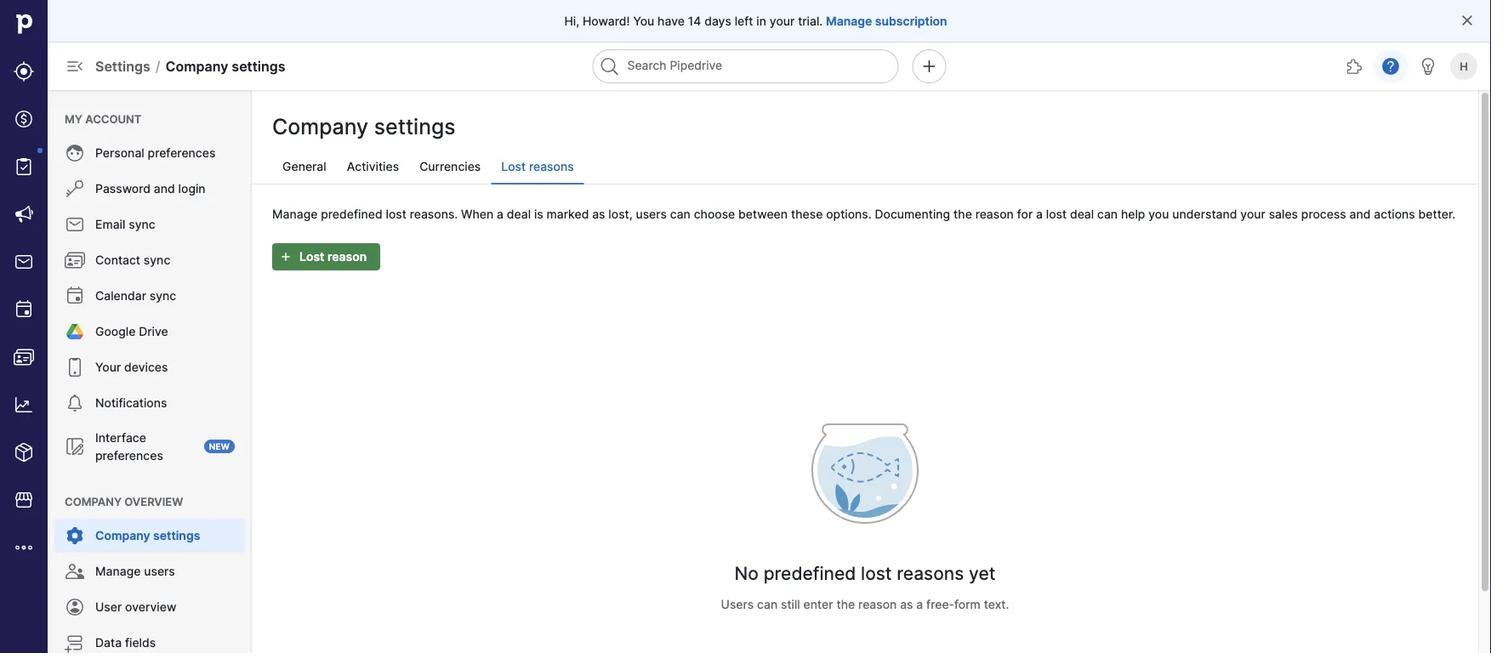 Task type: vqa. For each thing, say whether or not it's contained in the screenshot.
Something went wrong.
no



Task type: locate. For each thing, give the bounding box(es) containing it.
manage inside menu
[[95, 565, 141, 579]]

color undefined image for manage users
[[65, 562, 85, 582]]

company settings up manage users link at the bottom left of the page
[[95, 529, 200, 543]]

color undefined image inside personal preferences link
[[65, 143, 85, 163]]

1 vertical spatial reason
[[327, 250, 367, 264]]

color undefined image right insights 'image'
[[65, 393, 85, 413]]

deal left is
[[507, 207, 531, 221]]

0 vertical spatial company settings
[[272, 114, 456, 140]]

1 horizontal spatial a
[[917, 598, 923, 612]]

user overview
[[95, 600, 176, 615]]

trial.
[[798, 14, 823, 28]]

1 horizontal spatial reason
[[859, 598, 897, 612]]

users
[[636, 207, 667, 221], [144, 565, 175, 579]]

drive
[[139, 325, 168, 339]]

email
[[95, 217, 125, 232]]

color undefined image left contact
[[65, 250, 85, 271]]

1 vertical spatial predefined
[[764, 562, 856, 584]]

reason left the for
[[976, 207, 1014, 221]]

0 vertical spatial your
[[770, 14, 795, 28]]

preferences up login
[[148, 146, 216, 160]]

choose
[[694, 207, 735, 221]]

0 vertical spatial reason
[[976, 207, 1014, 221]]

as left lost,
[[592, 207, 605, 221]]

marketplace image
[[14, 490, 34, 510]]

data fields
[[95, 636, 156, 650]]

interface
[[95, 431, 146, 445]]

color undefined image left google
[[65, 322, 85, 342]]

calendar sync
[[95, 289, 176, 303]]

users
[[721, 598, 754, 612]]

color undefined image inside password and login link
[[65, 179, 85, 199]]

overview for company overview
[[124, 495, 183, 508]]

the right documenting
[[954, 207, 972, 221]]

predefined for manage
[[321, 207, 383, 221]]

can left choose
[[670, 207, 691, 221]]

process
[[1302, 207, 1347, 221]]

0 horizontal spatial company settings
[[95, 529, 200, 543]]

manage up user
[[95, 565, 141, 579]]

0 vertical spatial overview
[[124, 495, 183, 508]]

0 vertical spatial and
[[154, 182, 175, 196]]

company settings up "activities"
[[272, 114, 456, 140]]

3 color undefined image from the top
[[65, 322, 85, 342]]

1 vertical spatial sync
[[144, 253, 170, 268]]

0 horizontal spatial lost
[[386, 207, 407, 221]]

sync
[[129, 217, 155, 232], [144, 253, 170, 268], [150, 289, 176, 303]]

color undefined image for email sync
[[65, 214, 85, 235]]

a
[[497, 207, 504, 221], [1036, 207, 1043, 221], [917, 598, 923, 612]]

color undefined image down my
[[65, 143, 85, 163]]

1 horizontal spatial settings
[[232, 58, 285, 74]]

0 vertical spatial preferences
[[148, 146, 216, 160]]

still
[[781, 598, 800, 612]]

7 color undefined image from the top
[[65, 526, 85, 546]]

sync inside contact sync link
[[144, 253, 170, 268]]

reasons up the free-
[[897, 562, 964, 584]]

color undefined image inside contact sync link
[[65, 250, 85, 271]]

the right enter in the bottom right of the page
[[837, 598, 855, 612]]

lost right the for
[[1046, 207, 1067, 221]]

preferences for interface
[[95, 448, 163, 463]]

0 horizontal spatial lost
[[299, 250, 325, 264]]

deal left help
[[1070, 207, 1094, 221]]

2 horizontal spatial reason
[[976, 207, 1014, 221]]

lost up users can still enter the reason as a free-form text.
[[861, 562, 892, 584]]

manage subscription link
[[826, 12, 947, 29]]

can left help
[[1098, 207, 1118, 221]]

your devices
[[95, 360, 168, 375]]

company settings
[[272, 114, 456, 140], [95, 529, 200, 543]]

0 vertical spatial reasons
[[529, 160, 574, 174]]

fields
[[125, 636, 156, 650]]

0 horizontal spatial predefined
[[321, 207, 383, 221]]

manage right trial.
[[826, 14, 872, 28]]

0 vertical spatial lost
[[501, 160, 526, 174]]

users right lost,
[[636, 207, 667, 221]]

settings
[[232, 58, 285, 74], [374, 114, 456, 140], [153, 529, 200, 543]]

your right in
[[770, 14, 795, 28]]

color undefined image inside manage users link
[[65, 562, 85, 582]]

documenting
[[875, 207, 950, 221]]

and left actions at the top right of the page
[[1350, 207, 1371, 221]]

as left the free-
[[900, 598, 913, 612]]

1 horizontal spatial reasons
[[897, 562, 964, 584]]

0 vertical spatial as
[[592, 207, 605, 221]]

hi,
[[564, 14, 579, 28]]

color undefined image left your at the left
[[65, 357, 85, 378]]

1 horizontal spatial deal
[[1070, 207, 1094, 221]]

1 horizontal spatial company settings
[[272, 114, 456, 140]]

preferences down interface
[[95, 448, 163, 463]]

lost for when
[[386, 207, 407, 221]]

0 horizontal spatial the
[[837, 598, 855, 612]]

0 horizontal spatial reason
[[327, 250, 367, 264]]

2 horizontal spatial settings
[[374, 114, 456, 140]]

0 horizontal spatial a
[[497, 207, 504, 221]]

data
[[95, 636, 122, 650]]

enter
[[804, 598, 833, 612]]

1 horizontal spatial lost
[[501, 160, 526, 174]]

color primary inverted image
[[276, 250, 296, 264]]

2 vertical spatial manage
[[95, 565, 141, 579]]

google
[[95, 325, 136, 339]]

in
[[757, 14, 767, 28]]

1 vertical spatial the
[[837, 598, 855, 612]]

a left the free-
[[917, 598, 923, 612]]

company
[[166, 58, 228, 74], [272, 114, 368, 140], [65, 495, 122, 508], [95, 529, 150, 543]]

email sync link
[[54, 208, 245, 242]]

preferences
[[148, 146, 216, 160], [95, 448, 163, 463]]

0 horizontal spatial manage
[[95, 565, 141, 579]]

0 horizontal spatial deal
[[507, 207, 531, 221]]

color undefined image left interface
[[65, 436, 85, 457]]

1 horizontal spatial and
[[1350, 207, 1371, 221]]

general
[[282, 160, 326, 174]]

manage for users
[[95, 565, 141, 579]]

4 color undefined image from the top
[[65, 357, 85, 378]]

menu toggle image
[[65, 56, 85, 77]]

predefined up enter in the bottom right of the page
[[764, 562, 856, 584]]

can left still
[[757, 598, 778, 612]]

quick add image
[[919, 56, 940, 77]]

sync inside calendar sync link
[[150, 289, 176, 303]]

color undefined image left manage users
[[65, 562, 85, 582]]

10 color undefined image from the top
[[65, 633, 85, 653]]

1 horizontal spatial manage
[[272, 207, 318, 221]]

2 vertical spatial settings
[[153, 529, 200, 543]]

sync inside email sync link
[[129, 217, 155, 232]]

notifications
[[95, 396, 167, 411]]

lost right "currencies"
[[501, 160, 526, 174]]

your
[[770, 14, 795, 28], [1241, 207, 1266, 221]]

color undefined image left calendar
[[65, 286, 85, 306]]

company down company overview
[[95, 529, 150, 543]]

color undefined image
[[65, 214, 85, 235], [65, 250, 85, 271], [65, 322, 85, 342], [65, 357, 85, 378], [65, 393, 85, 413], [65, 436, 85, 457], [65, 526, 85, 546], [65, 562, 85, 582], [65, 597, 85, 618], [65, 633, 85, 653]]

color undefined image for data fields
[[65, 633, 85, 653]]

0 horizontal spatial and
[[154, 182, 175, 196]]

lost
[[386, 207, 407, 221], [1046, 207, 1067, 221], [861, 562, 892, 584]]

1 vertical spatial preferences
[[95, 448, 163, 463]]

1 vertical spatial company settings
[[95, 529, 200, 543]]

1 horizontal spatial your
[[1241, 207, 1266, 221]]

reason
[[976, 207, 1014, 221], [327, 250, 367, 264], [859, 598, 897, 612]]

and left login
[[154, 182, 175, 196]]

color undefined image inside google drive "link"
[[65, 322, 85, 342]]

8 color undefined image from the top
[[65, 562, 85, 582]]

predefined
[[321, 207, 383, 221], [764, 562, 856, 584]]

notifications link
[[54, 386, 245, 420]]

0 vertical spatial manage
[[826, 14, 872, 28]]

your left sales
[[1241, 207, 1266, 221]]

lost for lost reason
[[299, 250, 325, 264]]

company down interface preferences
[[65, 495, 122, 508]]

lost inside button
[[299, 250, 325, 264]]

user
[[95, 600, 122, 615]]

0 horizontal spatial settings
[[153, 529, 200, 543]]

reason down no predefined lost reasons yet
[[859, 598, 897, 612]]

1 horizontal spatial the
[[954, 207, 972, 221]]

company inside menu item
[[95, 529, 150, 543]]

my account
[[65, 112, 141, 125]]

users can still enter the reason as a free-form text.
[[721, 598, 1009, 612]]

1 vertical spatial reasons
[[897, 562, 964, 584]]

1 vertical spatial as
[[900, 598, 913, 612]]

settings / company settings
[[95, 58, 285, 74]]

color undefined image left user
[[65, 597, 85, 618]]

you
[[1149, 207, 1169, 221]]

sync up the drive
[[150, 289, 176, 303]]

color undefined image
[[65, 143, 85, 163], [14, 157, 34, 177], [65, 179, 85, 199], [65, 286, 85, 306]]

1 horizontal spatial as
[[900, 598, 913, 612]]

2 color undefined image from the top
[[65, 250, 85, 271]]

color undefined image left password
[[65, 179, 85, 199]]

company up the general
[[272, 114, 368, 140]]

1 vertical spatial overview
[[125, 600, 176, 615]]

lost left reasons.
[[386, 207, 407, 221]]

lost right color primary inverted icon
[[299, 250, 325, 264]]

reasons
[[529, 160, 574, 174], [897, 562, 964, 584]]

5 color undefined image from the top
[[65, 393, 85, 413]]

these
[[791, 207, 823, 221]]

users inside menu
[[144, 565, 175, 579]]

your devices link
[[54, 351, 245, 385]]

color undefined image right "more" image
[[65, 526, 85, 546]]

howard!
[[583, 14, 630, 28]]

settings inside menu item
[[153, 529, 200, 543]]

reasons up is
[[529, 160, 574, 174]]

0 vertical spatial predefined
[[321, 207, 383, 221]]

home image
[[11, 11, 37, 37]]

and
[[154, 182, 175, 196], [1350, 207, 1371, 221]]

no
[[735, 562, 759, 584]]

0 vertical spatial users
[[636, 207, 667, 221]]

color undefined image inside notifications link
[[65, 393, 85, 413]]

overview up company settings link
[[124, 495, 183, 508]]

manage up color primary inverted icon
[[272, 207, 318, 221]]

overview inside "link"
[[125, 600, 176, 615]]

2 vertical spatial sync
[[150, 289, 176, 303]]

1 vertical spatial manage
[[272, 207, 318, 221]]

6 color undefined image from the top
[[65, 436, 85, 457]]

color undefined image inside your devices link
[[65, 357, 85, 378]]

as
[[592, 207, 605, 221], [900, 598, 913, 612]]

google drive
[[95, 325, 168, 339]]

color undefined image for calendar sync
[[65, 286, 85, 306]]

personal
[[95, 146, 144, 160]]

color undefined image inside company settings link
[[65, 526, 85, 546]]

1 color undefined image from the top
[[65, 214, 85, 235]]

can
[[670, 207, 691, 221], [1098, 207, 1118, 221], [757, 598, 778, 612]]

left
[[735, 14, 753, 28]]

color undefined image left email
[[65, 214, 85, 235]]

Search Pipedrive field
[[593, 49, 899, 83]]

color undefined image for contact sync
[[65, 250, 85, 271]]

color undefined image inside 'user overview' "link"
[[65, 597, 85, 618]]

deal
[[507, 207, 531, 221], [1070, 207, 1094, 221]]

sync up calendar sync link
[[144, 253, 170, 268]]

company settings menu item
[[48, 519, 252, 553]]

0 horizontal spatial users
[[144, 565, 175, 579]]

lost reason button
[[272, 243, 381, 271]]

a right when
[[497, 207, 504, 221]]

leads image
[[14, 61, 34, 82]]

color undefined image for personal preferences
[[65, 143, 85, 163]]

deals image
[[14, 109, 34, 129]]

contact
[[95, 253, 140, 268]]

color undefined image left data
[[65, 633, 85, 653]]

a right the for
[[1036, 207, 1043, 221]]

1 vertical spatial users
[[144, 565, 175, 579]]

understand
[[1173, 207, 1238, 221]]

predefined up lost reason
[[321, 207, 383, 221]]

1 horizontal spatial predefined
[[764, 562, 856, 584]]

1 horizontal spatial lost
[[861, 562, 892, 584]]

1 horizontal spatial can
[[757, 598, 778, 612]]

9 color undefined image from the top
[[65, 597, 85, 618]]

sync for contact sync
[[144, 253, 170, 268]]

lost,
[[609, 207, 633, 221]]

manage
[[826, 14, 872, 28], [272, 207, 318, 221], [95, 565, 141, 579]]

color undefined image inside calendar sync link
[[65, 286, 85, 306]]

0 vertical spatial settings
[[232, 58, 285, 74]]

reason right color primary inverted icon
[[327, 250, 367, 264]]

color undefined image inside data fields link
[[65, 633, 85, 653]]

overview up data fields link
[[125, 600, 176, 615]]

actions
[[1374, 207, 1416, 221]]

color undefined image inside email sync link
[[65, 214, 85, 235]]

menu
[[0, 0, 48, 653], [48, 90, 252, 653]]

overview
[[124, 495, 183, 508], [125, 600, 176, 615]]

0 vertical spatial sync
[[129, 217, 155, 232]]

lost
[[501, 160, 526, 174], [299, 250, 325, 264]]

personal preferences link
[[54, 136, 245, 170]]

more image
[[14, 538, 34, 558]]

new
[[209, 442, 230, 452]]

1 vertical spatial lost
[[299, 250, 325, 264]]

users down company settings menu item
[[144, 565, 175, 579]]

google drive link
[[54, 315, 245, 349]]

sync right email
[[129, 217, 155, 232]]



Task type: describe. For each thing, give the bounding box(es) containing it.
account
[[85, 112, 141, 125]]

contact sync link
[[54, 243, 245, 277]]

when
[[461, 207, 494, 221]]

color undefined image for user overview
[[65, 597, 85, 618]]

email sync
[[95, 217, 155, 232]]

devices
[[124, 360, 168, 375]]

0 vertical spatial the
[[954, 207, 972, 221]]

lost reason
[[299, 250, 367, 264]]

1 deal from the left
[[507, 207, 531, 221]]

data fields link
[[54, 626, 245, 653]]

help
[[1121, 207, 1146, 221]]

free-
[[927, 598, 955, 612]]

sales assistant image
[[1418, 56, 1439, 77]]

text.
[[984, 598, 1009, 612]]

reason inside button
[[327, 250, 367, 264]]

you
[[633, 14, 655, 28]]

h button
[[1447, 49, 1481, 83]]

password and login link
[[54, 172, 245, 206]]

company settings inside menu item
[[95, 529, 200, 543]]

my
[[65, 112, 82, 125]]

1 vertical spatial settings
[[374, 114, 456, 140]]

0 horizontal spatial as
[[592, 207, 605, 221]]

manage users
[[95, 565, 175, 579]]

interface preferences
[[95, 431, 163, 463]]

contact sync
[[95, 253, 170, 268]]

form
[[955, 598, 981, 612]]

password and login
[[95, 182, 206, 196]]

color undefined image for your devices
[[65, 357, 85, 378]]

manage users link
[[54, 555, 245, 589]]

reasons.
[[410, 207, 458, 221]]

no predefined lost reasons yet
[[735, 562, 996, 584]]

manage for predefined
[[272, 207, 318, 221]]

lost for lost reasons
[[501, 160, 526, 174]]

user overview link
[[54, 590, 245, 624]]

activities
[[347, 160, 399, 174]]

your
[[95, 360, 121, 375]]

days
[[705, 14, 732, 28]]

contacts image
[[14, 347, 34, 368]]

password
[[95, 182, 151, 196]]

14
[[688, 14, 701, 28]]

color undefined image down deals icon
[[14, 157, 34, 177]]

0 horizontal spatial reasons
[[529, 160, 574, 174]]

menu containing personal preferences
[[48, 90, 252, 653]]

2 horizontal spatial manage
[[826, 14, 872, 28]]

1 vertical spatial your
[[1241, 207, 1266, 221]]

color undefined image for interface preferences
[[65, 436, 85, 457]]

2 horizontal spatial lost
[[1046, 207, 1067, 221]]

2 horizontal spatial a
[[1036, 207, 1043, 221]]

insights image
[[14, 395, 34, 415]]

overview for user overview
[[125, 600, 176, 615]]

quick help image
[[1381, 56, 1401, 77]]

better.
[[1419, 207, 1456, 221]]

yet
[[969, 562, 996, 584]]

subscription
[[875, 14, 947, 28]]

personal preferences
[[95, 146, 216, 160]]

color primary image
[[1461, 14, 1474, 27]]

calendar
[[95, 289, 146, 303]]

settings
[[95, 58, 150, 74]]

between
[[739, 207, 788, 221]]

and inside password and login link
[[154, 182, 175, 196]]

1 horizontal spatial users
[[636, 207, 667, 221]]

2 deal from the left
[[1070, 207, 1094, 221]]

1 vertical spatial and
[[1350, 207, 1371, 221]]

have
[[658, 14, 685, 28]]

campaigns image
[[14, 204, 34, 225]]

2 horizontal spatial can
[[1098, 207, 1118, 221]]

is
[[534, 207, 543, 221]]

lost for yet
[[861, 562, 892, 584]]

options.
[[826, 207, 872, 221]]

currencies
[[420, 160, 481, 174]]

0 horizontal spatial can
[[670, 207, 691, 221]]

2 vertical spatial reason
[[859, 598, 897, 612]]

sync for calendar sync
[[150, 289, 176, 303]]

color undefined image for notifications
[[65, 393, 85, 413]]

0 horizontal spatial your
[[770, 14, 795, 28]]

color undefined image for google drive
[[65, 322, 85, 342]]

preferences for personal
[[148, 146, 216, 160]]

color undefined image for password and login
[[65, 179, 85, 199]]

predefined for no
[[764, 562, 856, 584]]

marked
[[547, 207, 589, 221]]

sales inbox image
[[14, 252, 34, 272]]

calendar sync link
[[54, 279, 245, 313]]

products image
[[14, 442, 34, 463]]

sales
[[1269, 207, 1298, 221]]

activities image
[[14, 299, 34, 320]]

manage predefined lost reasons. when a deal is marked as lost, users can choose between these options. documenting the reason for a lost deal can help you understand your sales process and actions better.
[[272, 207, 1456, 221]]

for
[[1017, 207, 1033, 221]]

company right /
[[166, 58, 228, 74]]

color undefined image for company settings
[[65, 526, 85, 546]]

hi, howard! you have 14 days left in your  trial. manage subscription
[[564, 14, 947, 28]]

/
[[155, 58, 160, 74]]

company settings link
[[54, 519, 245, 553]]

login
[[178, 182, 206, 196]]

h
[[1460, 60, 1468, 73]]

lost reasons
[[501, 160, 574, 174]]

sync for email sync
[[129, 217, 155, 232]]

company overview
[[65, 495, 183, 508]]



